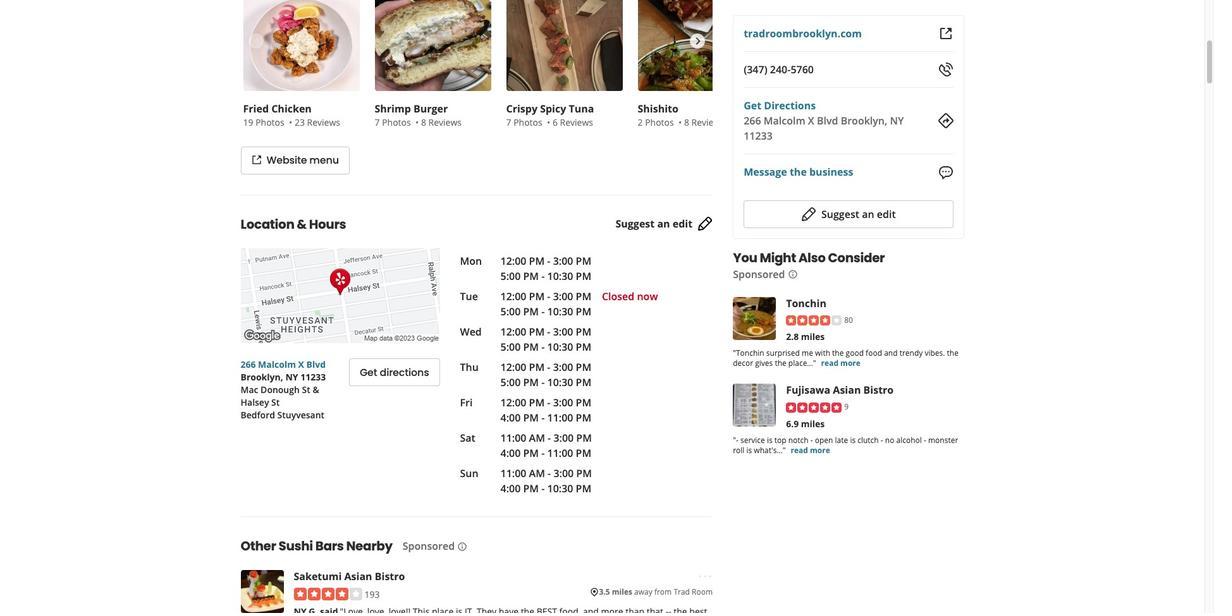 Task type: locate. For each thing, give the bounding box(es) containing it.
1 vertical spatial 11233
[[301, 371, 326, 383]]

asian up 193 on the bottom left of the page
[[345, 570, 372, 584]]

fried chicken image
[[243, 0, 360, 91]]

1 reviews from the left
[[307, 116, 340, 128]]

2 8 reviews from the left
[[685, 116, 725, 128]]

tonchin image
[[733, 297, 776, 340]]

2 12:00 pm - 3:00 pm 5:00 pm - 10:30 pm from the top
[[501, 290, 592, 319]]

1 horizontal spatial suggest an edit
[[822, 207, 896, 221]]

5:00 for tue
[[501, 305, 521, 319]]

x
[[809, 114, 815, 128], [298, 359, 304, 371]]

3:00 for sun
[[554, 467, 574, 481]]

0 horizontal spatial 8
[[421, 116, 426, 128]]

3.5 miles away from trad room
[[600, 587, 713, 598]]

1 4:00 from the top
[[501, 411, 521, 425]]

4:00 inside 11:00 am - 3:00 pm 4:00 pm - 11:00 pm
[[501, 447, 521, 461]]

suggest an edit inside the suggest an edit link
[[616, 217, 693, 231]]

read more link down '6.9 miles'
[[791, 446, 831, 456]]

0 vertical spatial 4 star rating image
[[787, 316, 842, 326]]

23 reviews
[[295, 116, 340, 128]]

2 4:00 from the top
[[501, 447, 521, 461]]

an inside the suggest an edit link
[[658, 217, 670, 231]]

0 horizontal spatial st
[[271, 397, 280, 409]]

1 horizontal spatial x
[[809, 114, 815, 128]]

brooklyn, up mac
[[241, 371, 283, 383]]

ny
[[891, 114, 904, 128], [286, 371, 298, 383]]

0 horizontal spatial 16 info v2 image
[[458, 542, 468, 552]]

0 vertical spatial 11233
[[744, 129, 773, 143]]

crispy
[[507, 102, 538, 116]]

is right late
[[851, 435, 856, 446]]

suggest an edit button
[[744, 200, 954, 228]]

12:00 right the wed
[[501, 325, 527, 339]]

st
[[302, 384, 311, 396], [271, 397, 280, 409]]

brooklyn, inside 266 malcolm x blvd brooklyn, ny 11233 mac donough st & halsey st bedford stuyvesant
[[241, 371, 283, 383]]

read right top
[[791, 446, 809, 456]]

4:00 down 11:00 am - 3:00 pm 4:00 pm - 11:00 pm
[[501, 482, 521, 496]]

1 12:00 from the top
[[501, 254, 527, 268]]

0 horizontal spatial edit
[[673, 217, 693, 231]]

wed
[[460, 325, 482, 339]]

16 info v2 image
[[788, 270, 798, 280], [458, 542, 468, 552]]

1 horizontal spatial 8 reviews
[[685, 116, 725, 128]]

am inside 11:00 am - 3:00 pm 4:00 pm - 11:00 pm
[[529, 432, 545, 445]]

more for tonchin
[[841, 358, 861, 369]]

you might also consider
[[733, 249, 885, 267]]

0 vertical spatial st
[[302, 384, 311, 396]]

2 10:30 from the top
[[548, 305, 574, 319]]

0 vertical spatial ny
[[891, 114, 904, 128]]

reviews down tuna
[[560, 116, 594, 128]]

brooklyn,
[[841, 114, 888, 128], [241, 371, 283, 383]]

suggest an edit
[[822, 207, 896, 221], [616, 217, 693, 231]]

0 horizontal spatial more
[[811, 446, 831, 456]]

2 reviews from the left
[[429, 116, 462, 128]]

miles down 5 star rating image
[[802, 418, 825, 430]]

& left hours
[[297, 216, 307, 233]]

alcohol
[[897, 435, 922, 446]]

1 horizontal spatial 266
[[744, 114, 762, 128]]

saketumi asian bistro image
[[241, 571, 284, 614]]

sponsored right nearby
[[403, 540, 455, 554]]

16 marker v2 image
[[589, 588, 600, 598]]

8 reviews right shishito 2 photos
[[685, 116, 725, 128]]

0 vertical spatial read more
[[822, 358, 861, 369]]

1 vertical spatial read more link
[[791, 446, 831, 456]]

4:00 up 11:00 am - 3:00 pm 4:00 pm - 10:30 pm
[[501, 447, 521, 461]]

4 star rating image
[[787, 316, 842, 326], [294, 589, 362, 601]]

5:00
[[501, 270, 521, 283], [501, 305, 521, 319], [501, 340, 521, 354], [501, 376, 521, 390]]

1 horizontal spatial suggest
[[822, 207, 860, 221]]

photos down shrimp
[[382, 116, 411, 128]]

10:30 inside 11:00 am - 3:00 pm 4:00 pm - 10:30 pm
[[548, 482, 574, 496]]

1 horizontal spatial 7
[[507, 116, 512, 128]]

1 vertical spatial ny
[[286, 371, 298, 383]]

1 vertical spatial get
[[360, 365, 377, 380]]

photos down fried at the top of the page
[[256, 116, 285, 128]]

nearby
[[346, 538, 393, 556]]

1 vertical spatial read
[[791, 446, 809, 456]]

sponsored for other sushi bars nearby
[[403, 540, 455, 554]]

2 8 from the left
[[685, 116, 690, 128]]

1 vertical spatial sponsored
[[403, 540, 455, 554]]

more left late
[[811, 446, 831, 456]]

3:00
[[553, 254, 574, 268], [553, 290, 574, 304], [553, 325, 574, 339], [553, 361, 574, 375], [553, 396, 574, 410], [554, 432, 574, 445], [554, 467, 574, 481]]

7 inside crispy spicy tuna 7 photos
[[507, 116, 512, 128]]

x inside 266 malcolm x blvd brooklyn, ny 11233 mac donough st & halsey st bedford stuyvesant
[[298, 359, 304, 371]]

11233
[[744, 129, 773, 143], [301, 371, 326, 383]]

pm
[[529, 254, 545, 268], [576, 254, 592, 268], [524, 270, 539, 283], [576, 270, 592, 283], [529, 290, 545, 304], [576, 290, 592, 304], [524, 305, 539, 319], [576, 305, 592, 319], [529, 325, 545, 339], [576, 325, 592, 339], [524, 340, 539, 354], [576, 340, 592, 354], [529, 361, 545, 375], [576, 361, 592, 375], [524, 376, 539, 390], [576, 376, 592, 390], [529, 396, 545, 410], [576, 396, 592, 410], [524, 411, 539, 425], [576, 411, 592, 425], [577, 432, 592, 445], [524, 447, 539, 461], [576, 447, 592, 461], [577, 467, 592, 481], [524, 482, 539, 496], [576, 482, 592, 496]]

3:00 for sat
[[554, 432, 574, 445]]

get directions link
[[744, 99, 816, 113]]

8 reviews
[[421, 116, 462, 128], [685, 116, 725, 128]]

1 7 from the left
[[375, 116, 380, 128]]

location & hours element
[[221, 195, 733, 497]]

ny left 24 directions v2 icon
[[891, 114, 904, 128]]

saketumi asian bistro link
[[294, 570, 405, 584]]

bistro up 193 on the bottom left of the page
[[375, 570, 405, 584]]

bistro for fujisawa asian bistro
[[864, 384, 894, 398]]

an inside the suggest an edit button
[[863, 207, 875, 221]]

12:00 pm - 3:00 pm 5:00 pm - 10:30 pm for wed
[[501, 325, 592, 354]]

0 vertical spatial brooklyn,
[[841, 114, 888, 128]]

12:00 pm - 3:00 pm 5:00 pm - 10:30 pm
[[501, 254, 592, 283], [501, 290, 592, 319], [501, 325, 592, 354], [501, 361, 592, 390]]

0 horizontal spatial 7
[[375, 116, 380, 128]]

0 horizontal spatial sponsored
[[403, 540, 455, 554]]

blvd up stuyvesant
[[307, 359, 326, 371]]

0 horizontal spatial suggest an edit
[[616, 217, 693, 231]]

get directions 266 malcolm x blvd brooklyn, ny 11233
[[744, 99, 904, 143]]

food
[[866, 348, 883, 359]]

read more
[[822, 358, 861, 369], [791, 446, 831, 456]]

4 star rating image for 80
[[787, 316, 842, 326]]

reviews right shishito 2 photos
[[692, 116, 725, 128]]

11:00 down 11:00 am - 3:00 pm 4:00 pm - 11:00 pm
[[501, 467, 527, 481]]

1 vertical spatial read more
[[791, 446, 831, 456]]

11:00 inside 11:00 am - 3:00 pm 4:00 pm - 10:30 pm
[[501, 467, 527, 481]]

3 5:00 from the top
[[501, 340, 521, 354]]

is left top
[[767, 435, 773, 446]]

4 photos from the left
[[646, 116, 674, 128]]

0 vertical spatial x
[[809, 114, 815, 128]]

1 vertical spatial am
[[529, 467, 545, 481]]

fri
[[460, 396, 473, 410]]

0 vertical spatial 16 info v2 image
[[788, 270, 798, 280]]

ny inside get directions 266 malcolm x blvd brooklyn, ny 11233
[[891, 114, 904, 128]]

4:00 inside 12:00 pm - 3:00 pm 4:00 pm - 11:00 pm
[[501, 411, 521, 425]]

chicken
[[272, 102, 312, 116]]

fujisawa asian bistro image
[[733, 384, 776, 427]]

2 12:00 from the top
[[501, 290, 527, 304]]

trendy
[[900, 348, 923, 359]]

get inside get directions 266 malcolm x blvd brooklyn, ny 11233
[[744, 99, 762, 113]]

read more link up 'fujisawa asian bistro' link
[[822, 358, 861, 369]]

mac
[[241, 384, 258, 396]]

1 vertical spatial 266
[[241, 359, 256, 371]]

7 down shrimp
[[375, 116, 380, 128]]

266
[[744, 114, 762, 128], [241, 359, 256, 371]]

3:00 for fri
[[553, 396, 574, 410]]

3 12:00 from the top
[[501, 325, 527, 339]]

x up donough on the bottom of the page
[[298, 359, 304, 371]]

0 horizontal spatial x
[[298, 359, 304, 371]]

266 malcolm x blvd link
[[241, 359, 326, 371]]

blvd inside get directions 266 malcolm x blvd brooklyn, ny 11233
[[817, 114, 839, 128]]

reviews for shishito
[[692, 116, 725, 128]]

7
[[375, 116, 380, 128], [507, 116, 512, 128]]

get down (347)
[[744, 99, 762, 113]]

st up stuyvesant
[[302, 384, 311, 396]]

0 vertical spatial malcolm
[[764, 114, 806, 128]]

1 vertical spatial 4 star rating image
[[294, 589, 362, 601]]

12:00 pm - 3:00 pm 4:00 pm - 11:00 pm
[[501, 396, 592, 425]]

read more up 'fujisawa asian bistro' link
[[822, 358, 861, 369]]

4 12:00 from the top
[[501, 361, 527, 375]]

malcolm
[[764, 114, 806, 128], [258, 359, 296, 371]]

asian for saketumi
[[345, 570, 372, 584]]

23
[[295, 116, 305, 128]]

place…"
[[789, 358, 817, 369]]

am for 10:30
[[529, 467, 545, 481]]

3 10:30 from the top
[[548, 340, 574, 354]]

6.9
[[787, 418, 799, 430]]

4 star rating image up 2.8 miles
[[787, 316, 842, 326]]

2 5:00 from the top
[[501, 305, 521, 319]]

shrimp burger image
[[375, 0, 491, 91]]

reviews
[[307, 116, 340, 128], [429, 116, 462, 128], [560, 116, 594, 128], [692, 116, 725, 128]]

0 vertical spatial read more link
[[822, 358, 861, 369]]

266 inside 266 malcolm x blvd brooklyn, ny 11233 mac donough st & halsey st bedford stuyvesant
[[241, 359, 256, 371]]

malcolm down get directions link
[[764, 114, 806, 128]]

sponsored down you
[[733, 267, 786, 281]]

1 horizontal spatial &
[[313, 384, 319, 396]]

8 reviews for shishito
[[685, 116, 725, 128]]

1 horizontal spatial ny
[[891, 114, 904, 128]]

0 horizontal spatial read
[[791, 446, 809, 456]]

suggest an edit inside the suggest an edit button
[[822, 207, 896, 221]]

0 horizontal spatial bistro
[[375, 570, 405, 584]]

now
[[637, 290, 658, 304]]

24 pencil v2 image inside the suggest an edit button
[[802, 207, 817, 222]]

"tonchin surprised me with the good food and trendy vibes. the decor gives the place…"
[[733, 348, 959, 369]]

0 vertical spatial blvd
[[817, 114, 839, 128]]

other sushi bars nearby
[[241, 538, 393, 556]]

1 horizontal spatial malcolm
[[764, 114, 806, 128]]

& up stuyvesant
[[313, 384, 319, 396]]

5 10:30 from the top
[[548, 482, 574, 496]]

3:00 inside 12:00 pm - 3:00 pm 4:00 pm - 11:00 pm
[[553, 396, 574, 410]]

3 reviews from the left
[[560, 116, 594, 128]]

is right roll
[[747, 446, 753, 456]]

1 5:00 from the top
[[501, 270, 521, 283]]

ny down the 266 malcolm x blvd link
[[286, 371, 298, 383]]

1 10:30 from the top
[[548, 270, 574, 283]]

12:00 right "mon"
[[501, 254, 527, 268]]

x down directions
[[809, 114, 815, 128]]

bistro
[[864, 384, 894, 398], [375, 570, 405, 584]]

reviews down burger
[[429, 116, 462, 128]]

1 horizontal spatial 16 info v2 image
[[788, 270, 798, 280]]

more
[[841, 358, 861, 369], [811, 446, 831, 456]]

12:00 for mon
[[501, 254, 527, 268]]

24 pencil v2 image
[[802, 207, 817, 222], [698, 217, 713, 232]]

11:00 up 11:00 am - 3:00 pm 4:00 pm - 11:00 pm
[[548, 411, 574, 425]]

7 down crispy
[[507, 116, 512, 128]]

1 vertical spatial x
[[298, 359, 304, 371]]

am inside 11:00 am - 3:00 pm 4:00 pm - 10:30 pm
[[529, 467, 545, 481]]

0 vertical spatial read
[[822, 358, 839, 369]]

4 reviews from the left
[[692, 116, 725, 128]]

1 am from the top
[[529, 432, 545, 445]]

4 star rating image down saketumi
[[294, 589, 362, 601]]

more for fujisawa asian bistro
[[811, 446, 831, 456]]

0 horizontal spatial 24 pencil v2 image
[[698, 217, 713, 232]]

24 directions v2 image
[[939, 113, 954, 128]]

11233 down the 266 malcolm x blvd link
[[301, 371, 326, 383]]

3 photos from the left
[[514, 116, 543, 128]]

bars
[[316, 538, 344, 556]]

1 vertical spatial st
[[271, 397, 280, 409]]

more left food
[[841, 358, 861, 369]]

bistro down food
[[864, 384, 894, 398]]

8 right shishito 2 photos
[[685, 116, 690, 128]]

1 vertical spatial miles
[[802, 418, 825, 430]]

read more for fujisawa asian bistro
[[791, 446, 831, 456]]

is
[[767, 435, 773, 446], [851, 435, 856, 446], [747, 446, 753, 456]]

24 phone v2 image
[[939, 62, 954, 77]]

am down 11:00 am - 3:00 pm 4:00 pm - 11:00 pm
[[529, 467, 545, 481]]

1 horizontal spatial sponsored
[[733, 267, 786, 281]]

3 4:00 from the top
[[501, 482, 521, 496]]

0 horizontal spatial 8 reviews
[[421, 116, 462, 128]]

next image
[[691, 34, 705, 49]]

photos inside crispy spicy tuna 7 photos
[[514, 116, 543, 128]]

0 vertical spatial 4:00
[[501, 411, 521, 425]]

2 photos from the left
[[382, 116, 411, 128]]

4 10:30 from the top
[[548, 376, 574, 390]]

4:00 inside 11:00 am - 3:00 pm 4:00 pm - 10:30 pm
[[501, 482, 521, 496]]

0 vertical spatial &
[[297, 216, 307, 233]]

get for get directions
[[360, 365, 377, 380]]

1 8 reviews from the left
[[421, 116, 462, 128]]

0 vertical spatial am
[[529, 432, 545, 445]]

1 vertical spatial asian
[[345, 570, 372, 584]]

miles right 3.5
[[612, 587, 633, 598]]

brooklyn, up business
[[841, 114, 888, 128]]

&
[[297, 216, 307, 233], [313, 384, 319, 396]]

0 horizontal spatial 4 star rating image
[[294, 589, 362, 601]]

am down 12:00 pm - 3:00 pm 4:00 pm - 11:00 pm
[[529, 432, 545, 445]]

0 horizontal spatial asian
[[345, 570, 372, 584]]

19
[[243, 116, 253, 128]]

website menu
[[267, 153, 339, 168]]

clutch
[[858, 435, 879, 446]]

12:00 right thu
[[501, 361, 527, 375]]

malcolm inside 266 malcolm x blvd brooklyn, ny 11233 mac donough st & halsey st bedford stuyvesant
[[258, 359, 296, 371]]

asian up 9
[[834, 384, 861, 398]]

2 vertical spatial 4:00
[[501, 482, 521, 496]]

10:30 for mon
[[548, 270, 574, 283]]

website
[[267, 153, 307, 168]]

blvd up business
[[817, 114, 839, 128]]

1 8 from the left
[[421, 116, 426, 128]]

1 horizontal spatial 8
[[685, 116, 690, 128]]

1 horizontal spatial st
[[302, 384, 311, 396]]

location & hours
[[241, 216, 346, 233]]

24 more v2 image
[[698, 570, 713, 585]]

1 horizontal spatial 24 pencil v2 image
[[802, 207, 817, 222]]

1 horizontal spatial edit
[[877, 207, 896, 221]]

0 horizontal spatial get
[[360, 365, 377, 380]]

miles up me
[[802, 331, 825, 343]]

8 reviews for shrimp burger
[[421, 116, 462, 128]]

the right gives
[[775, 358, 787, 369]]

sushi
[[279, 538, 313, 556]]

4:00
[[501, 411, 521, 425], [501, 447, 521, 461], [501, 482, 521, 496]]

0 vertical spatial more
[[841, 358, 861, 369]]

photos
[[256, 116, 285, 128], [382, 116, 411, 128], [514, 116, 543, 128], [646, 116, 674, 128]]

0 vertical spatial sponsored
[[733, 267, 786, 281]]

1 horizontal spatial read
[[822, 358, 839, 369]]

read more link for fujisawa asian bistro
[[791, 446, 831, 456]]

trad
[[674, 587, 690, 598]]

0 horizontal spatial brooklyn,
[[241, 371, 283, 383]]

12:00
[[501, 254, 527, 268], [501, 290, 527, 304], [501, 325, 527, 339], [501, 361, 527, 375], [501, 396, 527, 410]]

0 horizontal spatial 266
[[241, 359, 256, 371]]

"-
[[733, 435, 739, 446]]

0 horizontal spatial blvd
[[307, 359, 326, 371]]

monster
[[929, 435, 959, 446]]

1 vertical spatial bistro
[[375, 570, 405, 584]]

reviews right 23
[[307, 116, 340, 128]]

80
[[845, 315, 854, 326]]

10:30
[[548, 270, 574, 283], [548, 305, 574, 319], [548, 340, 574, 354], [548, 376, 574, 390], [548, 482, 574, 496]]

3:00 for thu
[[553, 361, 574, 375]]

fujisawa asian bistro
[[787, 384, 894, 398]]

11233 up message
[[744, 129, 773, 143]]

8 down burger
[[421, 116, 426, 128]]

12:00 inside 12:00 pm - 3:00 pm 4:00 pm - 11:00 pm
[[501, 396, 527, 410]]

get
[[744, 99, 762, 113], [360, 365, 377, 380]]

266 down get directions link
[[744, 114, 762, 128]]

1 horizontal spatial asian
[[834, 384, 861, 398]]

2 7 from the left
[[507, 116, 512, 128]]

sun
[[460, 467, 479, 481]]

2 am from the top
[[529, 467, 545, 481]]

0 vertical spatial bistro
[[864, 384, 894, 398]]

0 vertical spatial 266
[[744, 114, 762, 128]]

1 vertical spatial 16 info v2 image
[[458, 542, 468, 552]]

24 message v2 image
[[939, 165, 954, 180]]

reviews for crispy spicy tuna
[[560, 116, 594, 128]]

12:00 pm - 3:00 pm 5:00 pm - 10:30 pm for tue
[[501, 290, 592, 319]]

get left directions
[[360, 365, 377, 380]]

3:00 inside 11:00 am - 3:00 pm 4:00 pm - 11:00 pm
[[554, 432, 574, 445]]

the right message
[[790, 165, 807, 179]]

1 photos from the left
[[256, 116, 285, 128]]

1 horizontal spatial brooklyn,
[[841, 114, 888, 128]]

12:00 right "fri"
[[501, 396, 527, 410]]

read more link for tonchin
[[822, 358, 861, 369]]

photos down the shishito on the right
[[646, 116, 674, 128]]

4 5:00 from the top
[[501, 376, 521, 390]]

you
[[733, 249, 758, 267]]

suggest
[[822, 207, 860, 221], [616, 217, 655, 231]]

roll
[[733, 446, 745, 456]]

menu
[[310, 153, 339, 168]]

st down donough on the bottom of the page
[[271, 397, 280, 409]]

sponsored for you might also consider
[[733, 267, 786, 281]]

12:00 right 'tue'
[[501, 290, 527, 304]]

1 horizontal spatial 4 star rating image
[[787, 316, 842, 326]]

edit
[[877, 207, 896, 221], [673, 217, 693, 231]]

am for 11:00
[[529, 432, 545, 445]]

1 vertical spatial malcolm
[[258, 359, 296, 371]]

1 vertical spatial brooklyn,
[[241, 371, 283, 383]]

0 horizontal spatial malcolm
[[258, 359, 296, 371]]

1 horizontal spatial get
[[744, 99, 762, 113]]

1 vertical spatial &
[[313, 384, 319, 396]]

get inside location & hours element
[[360, 365, 377, 380]]

266 up mac
[[241, 359, 256, 371]]

saketumi
[[294, 570, 342, 584]]

1 horizontal spatial bistro
[[864, 384, 894, 398]]

1 horizontal spatial an
[[863, 207, 875, 221]]

read right me
[[822, 358, 839, 369]]

shrimp
[[375, 102, 411, 116]]

ny inside 266 malcolm x blvd brooklyn, ny 11233 mac donough st & halsey st bedford stuyvesant
[[286, 371, 298, 383]]

service
[[741, 435, 766, 446]]

1 12:00 pm - 3:00 pm 5:00 pm - 10:30 pm from the top
[[501, 254, 592, 283]]

1 vertical spatial 4:00
[[501, 447, 521, 461]]

12:00 for wed
[[501, 325, 527, 339]]

0 vertical spatial miles
[[802, 331, 825, 343]]

shrimp burger 7 photos
[[375, 102, 448, 128]]

4 12:00 pm - 3:00 pm 5:00 pm - 10:30 pm from the top
[[501, 361, 592, 390]]

closed
[[602, 290, 635, 304]]

3 12:00 pm - 3:00 pm 5:00 pm - 10:30 pm from the top
[[501, 325, 592, 354]]

reviews for fried chicken
[[307, 116, 340, 128]]

1 horizontal spatial blvd
[[817, 114, 839, 128]]

1 vertical spatial blvd
[[307, 359, 326, 371]]

read more down '6.9 miles'
[[791, 446, 831, 456]]

1 vertical spatial more
[[811, 446, 831, 456]]

0 vertical spatial asian
[[834, 384, 861, 398]]

0 horizontal spatial 11233
[[301, 371, 326, 383]]

5 12:00 from the top
[[501, 396, 527, 410]]

late
[[836, 435, 849, 446]]

menu element
[[241, 0, 757, 175]]

0 horizontal spatial ny
[[286, 371, 298, 383]]

0 horizontal spatial is
[[747, 446, 753, 456]]

4:00 up 11:00 am - 3:00 pm 4:00 pm - 11:00 pm
[[501, 411, 521, 425]]

malcolm up donough on the bottom of the page
[[258, 359, 296, 371]]

1 horizontal spatial 11233
[[744, 129, 773, 143]]

0 vertical spatial get
[[744, 99, 762, 113]]

12:00 for fri
[[501, 396, 527, 410]]

photos down crispy
[[514, 116, 543, 128]]

8 reviews down burger
[[421, 116, 462, 128]]

3:00 inside 11:00 am - 3:00 pm 4:00 pm - 10:30 pm
[[554, 467, 574, 481]]

0 horizontal spatial suggest
[[616, 217, 655, 231]]

0 horizontal spatial an
[[658, 217, 670, 231]]

193
[[365, 589, 380, 601]]

1 horizontal spatial more
[[841, 358, 861, 369]]



Task type: vqa. For each thing, say whether or not it's contained in the screenshot.
1st AM from the bottom of the Location & Hours 'element'
yes



Task type: describe. For each thing, give the bounding box(es) containing it.
16 info v2 image for consider
[[788, 270, 798, 280]]

24 external link v2 image
[[939, 26, 954, 41]]

message the business
[[744, 165, 854, 179]]

saketumi asian bistro
[[294, 570, 405, 584]]

4 star rating image for 193
[[294, 589, 362, 601]]

5 star rating image
[[787, 403, 842, 413]]

crispy spicy tuna image
[[507, 0, 623, 91]]

11:00 down 12:00 pm - 3:00 pm 4:00 pm - 11:00 pm
[[501, 432, 527, 445]]

edit inside the suggest an edit button
[[877, 207, 896, 221]]

asian for fujisawa
[[834, 384, 861, 398]]

tonchin
[[787, 297, 827, 310]]

2
[[638, 116, 643, 128]]

other
[[241, 538, 276, 556]]

fried chicken 19 photos
[[243, 102, 312, 128]]

sat
[[460, 432, 476, 445]]

consider
[[829, 249, 885, 267]]

message
[[744, 165, 788, 179]]

surprised
[[767, 348, 800, 359]]

away
[[635, 587, 653, 598]]

read for fujisawa asian bistro
[[791, 446, 809, 456]]

16 external link v2 image
[[252, 155, 262, 165]]

11:00 am - 3:00 pm 4:00 pm - 11:00 pm
[[501, 432, 592, 461]]

5760
[[791, 63, 814, 77]]

map image
[[241, 249, 440, 344]]

previous image
[[249, 34, 262, 49]]

1 horizontal spatial is
[[767, 435, 773, 446]]

blvd inside 266 malcolm x blvd brooklyn, ny 11233 mac donough st & halsey st bedford stuyvesant
[[307, 359, 326, 371]]

shishito
[[638, 102, 679, 116]]

vibes.
[[925, 348, 946, 359]]

6
[[553, 116, 558, 128]]

business
[[810, 165, 854, 179]]

tuna
[[569, 102, 594, 116]]

location
[[241, 216, 295, 233]]

thu
[[460, 361, 479, 375]]

photos inside the shrimp burger 7 photos
[[382, 116, 411, 128]]

good
[[846, 348, 864, 359]]

11:00 up 11:00 am - 3:00 pm 4:00 pm - 10:30 pm
[[548, 447, 574, 461]]

3.5
[[600, 587, 610, 598]]

brooklyn, inside get directions 266 malcolm x blvd brooklyn, ny 11233
[[841, 114, 888, 128]]

stuyvesant
[[277, 409, 325, 421]]

2 vertical spatial miles
[[612, 587, 633, 598]]

266 malcolm x blvd brooklyn, ny 11233 mac donough st & halsey st bedford stuyvesant
[[241, 359, 326, 421]]

266 inside get directions 266 malcolm x blvd brooklyn, ny 11233
[[744, 114, 762, 128]]

12:00 pm - 3:00 pm 5:00 pm - 10:30 pm for thu
[[501, 361, 592, 390]]

tonchin link
[[787, 297, 827, 310]]

with
[[816, 348, 831, 359]]

gives
[[756, 358, 773, 369]]

& inside 266 malcolm x blvd brooklyn, ny 11233 mac donough st & halsey st bedford stuyvesant
[[313, 384, 319, 396]]

miles for tonchin
[[802, 331, 825, 343]]

spicy
[[540, 102, 567, 116]]

get directions link
[[349, 359, 440, 387]]

room
[[692, 587, 713, 598]]

(347) 240-5760
[[744, 63, 814, 77]]

edit inside the suggest an edit link
[[673, 217, 693, 231]]

suggest an edit link
[[616, 217, 713, 232]]

6.9 miles
[[787, 418, 825, 430]]

closed now
[[602, 290, 658, 304]]

directions
[[765, 99, 816, 113]]

directions
[[380, 365, 429, 380]]

10:30 for tue
[[548, 305, 574, 319]]

"tonchin
[[733, 348, 765, 359]]

photos inside shishito 2 photos
[[646, 116, 674, 128]]

5:00 for thu
[[501, 376, 521, 390]]

4:00 for 11:00 am - 3:00 pm 4:00 pm - 10:30 pm
[[501, 482, 521, 496]]

bedford
[[241, 409, 275, 421]]

the right "with"
[[833, 348, 844, 359]]

2 horizontal spatial is
[[851, 435, 856, 446]]

from
[[655, 587, 672, 598]]

tradroombrooklyn.com
[[744, 27, 862, 40]]

hours
[[309, 216, 346, 233]]

5:00 for mon
[[501, 270, 521, 283]]

website menu link
[[241, 147, 350, 175]]

11:00 inside 12:00 pm - 3:00 pm 4:00 pm - 11:00 pm
[[548, 411, 574, 425]]

6 reviews
[[553, 116, 594, 128]]

donough
[[261, 384, 300, 396]]

bistro for saketumi asian bistro
[[375, 570, 405, 584]]

12:00 for thu
[[501, 361, 527, 375]]

tue
[[460, 290, 478, 304]]

also
[[799, 249, 826, 267]]

mon
[[460, 254, 482, 268]]

the inside message the business button
[[790, 165, 807, 179]]

notch
[[789, 435, 809, 446]]

fujisawa
[[787, 384, 831, 398]]

suggest inside button
[[822, 207, 860, 221]]

no
[[886, 435, 895, 446]]

suggest inside location & hours element
[[616, 217, 655, 231]]

the right vibes.
[[948, 348, 959, 359]]

crispy spicy tuna 7 photos
[[507, 102, 594, 128]]

11233 inside get directions 266 malcolm x blvd brooklyn, ny 11233
[[744, 129, 773, 143]]

and
[[885, 348, 898, 359]]

shishito image
[[638, 0, 755, 91]]

11:00 am - 3:00 pm 4:00 pm - 10:30 pm
[[501, 467, 592, 496]]

miles for fujisawa asian bistro
[[802, 418, 825, 430]]

3:00 for mon
[[553, 254, 574, 268]]

fried
[[243, 102, 269, 116]]

11233 inside 266 malcolm x blvd brooklyn, ny 11233 mac donough st & halsey st bedford stuyvesant
[[301, 371, 326, 383]]

24 pencil v2 image inside location & hours element
[[698, 217, 713, 232]]

open
[[815, 435, 834, 446]]

2.8 miles
[[787, 331, 825, 343]]

burger
[[414, 102, 448, 116]]

tradroombrooklyn.com link
[[744, 27, 862, 40]]

fujisawa asian bistro link
[[787, 384, 894, 398]]

3:00 for wed
[[553, 325, 574, 339]]

12:00 for tue
[[501, 290, 527, 304]]

read for tonchin
[[822, 358, 839, 369]]

5:00 for wed
[[501, 340, 521, 354]]

0 horizontal spatial &
[[297, 216, 307, 233]]

4:00 for 11:00 am - 3:00 pm 4:00 pm - 11:00 pm
[[501, 447, 521, 461]]

top
[[775, 435, 787, 446]]

8 for shishito
[[685, 116, 690, 128]]

10:30 for thu
[[548, 376, 574, 390]]

8 for shrimp
[[421, 116, 426, 128]]

10:30 for wed
[[548, 340, 574, 354]]

(347)
[[744, 63, 768, 77]]

10:30 for sun
[[548, 482, 574, 496]]

read more for tonchin
[[822, 358, 861, 369]]

"- service is top notch - open late is clutch - no alcohol - monster roll is what's…"
[[733, 435, 959, 456]]

reviews for shrimp burger
[[429, 116, 462, 128]]

x inside get directions 266 malcolm x blvd brooklyn, ny 11233
[[809, 114, 815, 128]]

3:00 for tue
[[553, 290, 574, 304]]

shishito 2 photos
[[638, 102, 679, 128]]

malcolm inside get directions 266 malcolm x blvd brooklyn, ny 11233
[[764, 114, 806, 128]]

7 inside the shrimp burger 7 photos
[[375, 116, 380, 128]]

16 info v2 image for nearby
[[458, 542, 468, 552]]

what's…"
[[754, 446, 786, 456]]

might
[[760, 249, 797, 267]]

photos inside "fried chicken 19 photos"
[[256, 116, 285, 128]]

get for get directions 266 malcolm x blvd brooklyn, ny 11233
[[744, 99, 762, 113]]

12:00 pm - 3:00 pm 5:00 pm - 10:30 pm for mon
[[501, 254, 592, 283]]

4:00 for 12:00 pm - 3:00 pm 4:00 pm - 11:00 pm
[[501, 411, 521, 425]]

decor
[[733, 358, 754, 369]]

me
[[802, 348, 814, 359]]

get directions
[[360, 365, 429, 380]]



